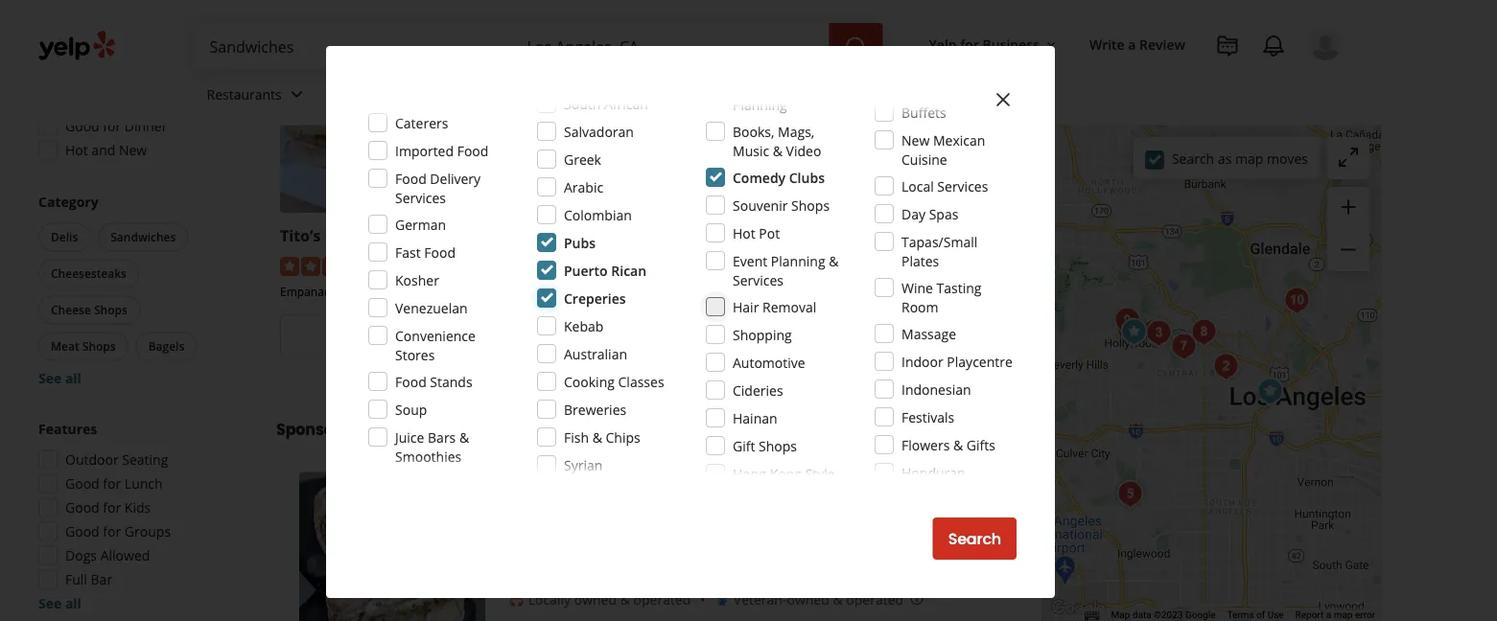 Task type: locate. For each thing, give the bounding box(es) containing it.
1 horizontal spatial delis
[[594, 284, 620, 300]]

map left error
[[1334, 610, 1353, 621]]

good down good for lunch
[[65, 499, 99, 517]]

services inside auto services link
[[522, 85, 573, 103]]

see all button down meat at left bottom
[[38, 369, 81, 388]]

0 horizontal spatial pm
[[165, 21, 186, 39]]

0 horizontal spatial delis
[[51, 229, 78, 245]]

delivery down open now 4:41 pm
[[108, 45, 158, 63]]

4.3 star rating image
[[280, 257, 384, 276]]

planning
[[733, 95, 787, 114], [771, 252, 826, 270]]

gifts
[[967, 436, 996, 454]]

0 vertical spatial search
[[1172, 149, 1215, 168]]

shop for the bottom ghost sando shop link
[[634, 473, 681, 499]]

0 horizontal spatial open
[[65, 21, 100, 39]]

a right report
[[1327, 610, 1332, 621]]

auto services link
[[474, 69, 615, 125]]

0 horizontal spatial fast
[[395, 243, 421, 261]]

tito's
[[280, 226, 321, 246]]

2 see all from the top
[[38, 595, 81, 613]]

plates
[[902, 252, 939, 270]]

services inside event planning & services
[[733, 271, 784, 289]]

until left 7:00
[[618, 358, 646, 376]]

& left gifts
[[954, 436, 963, 454]]

pm for open now 4:41 pm
[[165, 21, 186, 39]]

0 horizontal spatial sandwiches
[[111, 229, 176, 245]]

group containing open now
[[33, 0, 238, 165]]

offers delivery
[[65, 45, 158, 63]]

0 horizontal spatial new
[[119, 141, 147, 159]]

& inside party & event planning
[[769, 76, 779, 95]]

1 vertical spatial now
[[401, 326, 434, 347]]

sandwiches down 4.3 (1.2k reviews)
[[407, 284, 470, 300]]

1 horizontal spatial sandwiches
[[407, 284, 470, 300]]

pot
[[759, 224, 780, 242]]

ghost up 4.8 star rating image
[[524, 226, 570, 246]]

zoom out image
[[1337, 238, 1360, 261]]

wax paper - los angeles image
[[1278, 282, 1317, 320]]

owned for locally
[[574, 591, 617, 609]]

2 owned from the left
[[787, 591, 830, 609]]

ghost sando shop link down colombian
[[524, 226, 662, 246]]

fast up kosher
[[395, 243, 421, 261]]

services
[[522, 85, 573, 103], [938, 177, 989, 195], [395, 189, 446, 207], [733, 271, 784, 289]]

group containing features
[[33, 420, 238, 614]]

0 horizontal spatial hot
[[65, 141, 88, 159]]

ghost sando shop link down fish & chips
[[509, 473, 681, 499]]

food right imported
[[457, 142, 489, 160]]

2 see all button from the top
[[38, 595, 81, 613]]

juice bars & smoothies
[[395, 428, 469, 466]]

1 see from the top
[[38, 369, 62, 388]]

0 vertical spatial now
[[103, 21, 132, 39]]

all down full at the bottom left of page
[[65, 595, 81, 613]]

& inside books, mags, music & video
[[773, 142, 783, 160]]

1 see all button from the top
[[38, 369, 81, 388]]

ggiata - west hollywood image
[[1108, 302, 1147, 340]]

open up offers
[[65, 21, 100, 39]]

new up cuisine
[[902, 131, 930, 149]]

&
[[769, 76, 779, 95], [773, 142, 783, 160], [829, 252, 839, 270], [459, 428, 469, 447], [593, 428, 602, 447], [954, 436, 963, 454], [620, 591, 630, 609], [833, 591, 843, 609]]

hot left pot
[[733, 224, 756, 242]]

reviews) right (1.2k
[[447, 256, 499, 274]]

stands
[[430, 373, 473, 391]]

fast left wine in the top of the page
[[870, 284, 892, 300]]

ghost sando shop
[[524, 226, 662, 246], [509, 473, 681, 499]]

business categories element
[[191, 69, 1343, 125]]

(288
[[658, 256, 685, 274]]

0 vertical spatial ghost
[[524, 226, 570, 246]]

pm right 7:00
[[679, 358, 700, 376]]

0 vertical spatial a
[[1129, 35, 1136, 53]]

1 horizontal spatial search
[[1172, 149, 1215, 168]]

shops up kong
[[759, 437, 797, 455]]

dinner
[[125, 117, 167, 135]]

1 vertical spatial hot
[[733, 224, 756, 242]]

now inside group
[[103, 21, 132, 39]]

data
[[1133, 610, 1152, 621]]

(53 reviews)
[[903, 256, 977, 274]]

16 chevron down v2 image
[[1044, 37, 1059, 52]]

1 horizontal spatial event
[[782, 76, 817, 95]]

fish & chips
[[564, 428, 641, 447]]

1 vertical spatial sando
[[570, 473, 629, 499]]

reviews) up tasting
[[925, 256, 977, 274]]

sponsored
[[276, 419, 359, 441]]

now inside order now 'link'
[[401, 326, 434, 347]]

2 good from the top
[[65, 475, 99, 493]]

for for business
[[961, 35, 979, 53]]

2 reviews) from the left
[[689, 256, 740, 274]]

shops right meat at left bottom
[[82, 339, 116, 354]]

0 horizontal spatial operated
[[634, 591, 691, 609]]

services left 24 chevron down v2 image
[[522, 85, 573, 103]]

services up hair
[[733, 271, 784, 289]]

new inside new mexican cuisine
[[902, 131, 930, 149]]

good down outdoor
[[65, 475, 99, 493]]

1 horizontal spatial operated
[[846, 591, 904, 609]]

mags,
[[778, 122, 815, 141]]

0 vertical spatial sandwiches
[[111, 229, 176, 245]]

1 horizontal spatial open
[[578, 358, 614, 376]]

1 vertical spatial a
[[1327, 610, 1332, 621]]

gift shops
[[733, 437, 797, 455]]

new inside group
[[119, 141, 147, 159]]

flowers
[[902, 436, 950, 454]]

sandwiches
[[111, 229, 176, 245], [407, 284, 470, 300]]

1 vertical spatial ghost sando shop image
[[299, 473, 486, 622]]

see for features
[[38, 595, 62, 613]]

removal
[[763, 298, 817, 316]]

delivery for food delivery services
[[430, 169, 481, 188]]

0 vertical spatial see
[[38, 369, 62, 388]]

cheesesteaks button
[[38, 260, 139, 288]]

1 horizontal spatial map
[[1334, 610, 1353, 621]]

until left 8:30
[[862, 358, 890, 376]]

puerto rican
[[564, 261, 647, 280]]

1 vertical spatial search
[[949, 529, 1002, 550]]

good for good for lunch
[[65, 475, 99, 493]]

google
[[1186, 610, 1216, 621]]

previous image
[[307, 554, 330, 577]]

for up the hot and new
[[103, 117, 121, 135]]

1 until from the left
[[618, 358, 646, 376]]

1 reviews) from the left
[[447, 256, 499, 274]]

of
[[1257, 610, 1266, 621]]

1 horizontal spatial hot
[[733, 224, 756, 242]]

shops
[[792, 196, 830, 214], [94, 302, 127, 318], [82, 339, 116, 354], [759, 437, 797, 455]]

good up and
[[65, 117, 99, 135]]

new
[[902, 131, 930, 149], [119, 141, 147, 159]]

0 horizontal spatial a
[[1129, 35, 1136, 53]]

4 good from the top
[[65, 523, 99, 541]]

pm for open until 7:00 pm
[[679, 358, 700, 376]]

ghost sando shop image
[[1115, 313, 1153, 352], [299, 473, 486, 622]]

1 good from the top
[[65, 117, 99, 135]]

notifications image
[[1263, 35, 1286, 58]]

groups
[[125, 523, 171, 541]]

cheese shops
[[51, 302, 127, 318]]

pm up indonesian
[[924, 358, 944, 376]]

operated for locally owned & operated
[[634, 591, 691, 609]]

event
[[782, 76, 817, 95], [733, 252, 768, 270]]

1 see all from the top
[[38, 369, 81, 388]]

delivery down imported food at the top left of page
[[430, 169, 481, 188]]

0 horizontal spatial map
[[1236, 149, 1264, 168]]

map right as
[[1236, 149, 1264, 168]]

shops right cheese
[[94, 302, 127, 318]]

0 horizontal spatial ghost sando shop image
[[299, 473, 486, 622]]

planning down firehouse
[[771, 252, 826, 270]]

0 vertical spatial planning
[[733, 95, 787, 114]]

cheesesteaks
[[51, 266, 127, 282]]

event inside party & event planning
[[782, 76, 817, 95]]

for right yelp
[[961, 35, 979, 53]]

hot for hot pot
[[733, 224, 756, 242]]

stores
[[395, 346, 435, 364]]

delis down category
[[51, 229, 78, 245]]

greek
[[564, 150, 602, 168]]

search
[[1172, 149, 1215, 168], [949, 529, 1002, 550]]

1 horizontal spatial delivery
[[430, 169, 481, 188]]

see all button for category
[[38, 369, 81, 388]]

owned right 16 veteran owned v2 icon
[[787, 591, 830, 609]]

1 vertical spatial ghost sando shop
[[509, 473, 681, 499]]

group
[[33, 0, 238, 165], [1328, 187, 1370, 272], [35, 192, 238, 388], [33, 420, 238, 614]]

1 horizontal spatial a
[[1327, 610, 1332, 621]]

shop for the top ghost sando shop link
[[625, 226, 662, 246]]

1 vertical spatial delis
[[594, 284, 620, 300]]

1 vertical spatial event
[[733, 252, 768, 270]]

0 vertical spatial delis
[[51, 229, 78, 245]]

day
[[902, 205, 926, 223]]

terms of use
[[1227, 610, 1284, 621]]

1 vertical spatial delivery
[[430, 169, 481, 188]]

reviews) for view website
[[689, 256, 740, 274]]

delivery inside 'food delivery services'
[[430, 169, 481, 188]]

salvadoran
[[564, 122, 634, 141]]

0 vertical spatial map
[[1236, 149, 1264, 168]]

owned right the locally
[[574, 591, 617, 609]]

books,
[[733, 122, 775, 141]]

map region
[[971, 0, 1462, 622]]

0 vertical spatial all
[[65, 369, 81, 388]]

& down firehouse subs link
[[829, 252, 839, 270]]

0 horizontal spatial now
[[103, 21, 132, 39]]

food down imported
[[395, 169, 427, 188]]

1 vertical spatial all
[[65, 595, 81, 613]]

1 all from the top
[[65, 369, 81, 388]]

0 vertical spatial hot
[[65, 141, 88, 159]]

good for lunch
[[65, 475, 163, 493]]

1 vertical spatial ghost
[[509, 473, 565, 499]]

more
[[631, 85, 664, 103]]

sandwiches up cheesesteaks
[[111, 229, 176, 245]]

map data ©2023 google
[[1112, 610, 1216, 621]]

food delivery services
[[395, 169, 481, 207]]

search left as
[[1172, 149, 1215, 168]]

hot and new
[[65, 141, 147, 159]]

order now
[[355, 326, 434, 347]]

all down meat at left bottom
[[65, 369, 81, 388]]

24 chevron down v2 image
[[286, 83, 309, 106]]

None search field
[[194, 23, 887, 69]]

1 owned from the left
[[574, 591, 617, 609]]

delivery for offers delivery
[[108, 45, 158, 63]]

for down good for kids
[[103, 523, 121, 541]]

map for moves
[[1236, 149, 1264, 168]]

for for groups
[[103, 523, 121, 541]]

good for kids
[[65, 499, 151, 517]]

2 operated from the left
[[846, 591, 904, 609]]

1 horizontal spatial until
[[862, 358, 890, 376]]

0 vertical spatial fast
[[395, 243, 421, 261]]

shops down the clubs
[[792, 196, 830, 214]]

all
[[65, 369, 81, 388], [65, 595, 81, 613]]

shops for souvenir shops
[[792, 196, 830, 214]]

1 horizontal spatial pm
[[679, 358, 700, 376]]

and
[[91, 141, 115, 159]]

0 horizontal spatial sandwiches,
[[524, 284, 591, 300]]

flowers & gifts
[[902, 436, 996, 454]]

1 vertical spatial see
[[38, 595, 62, 613]]

0 horizontal spatial reviews)
[[447, 256, 499, 274]]

sando down colombian
[[573, 226, 621, 246]]

event down hot pot
[[733, 252, 768, 270]]

ghost sando shop image
[[1115, 313, 1153, 352]]

for inside button
[[961, 35, 979, 53]]

1 horizontal spatial fast
[[870, 284, 892, 300]]

shop
[[625, 226, 662, 246], [634, 473, 681, 499]]

0 horizontal spatial event
[[733, 252, 768, 270]]

ghost sando shop for the bottom ghost sando shop link
[[509, 473, 681, 499]]

search down honduran
[[949, 529, 1002, 550]]

oui melrose image
[[1140, 314, 1178, 353]]

operated for veteran-owned & operated
[[846, 591, 904, 609]]

hot inside the search dialog
[[733, 224, 756, 242]]

shop up 4.8
[[625, 226, 662, 246]]

0 vertical spatial see all button
[[38, 369, 81, 388]]

meat shops button
[[38, 332, 128, 361]]

mike's deli image
[[1111, 475, 1150, 514], [1111, 475, 1150, 514]]

good for good for groups
[[65, 523, 99, 541]]

3 good from the top
[[65, 499, 99, 517]]

puerto
[[564, 261, 608, 280]]

1 vertical spatial see all
[[38, 595, 81, 613]]

for up good for kids
[[103, 475, 121, 493]]

clubs
[[789, 168, 825, 187]]

a right write
[[1129, 35, 1136, 53]]

open for open now 4:41 pm
[[65, 21, 100, 39]]

info icon image
[[910, 591, 925, 607], [910, 591, 925, 607]]

sandwiches, down 3.7 star rating image
[[801, 284, 867, 300]]

0 horizontal spatial search
[[949, 529, 1002, 550]]

1 horizontal spatial new
[[902, 131, 930, 149]]

group containing category
[[35, 192, 238, 388]]

new down dinner
[[119, 141, 147, 159]]

ghost down fish
[[509, 473, 565, 499]]

& right bars
[[459, 428, 469, 447]]

auto
[[489, 85, 519, 103]]

for for lunch
[[103, 475, 121, 493]]

see all down meat at left bottom
[[38, 369, 81, 388]]

report a map error
[[1296, 610, 1376, 621]]

delis,
[[769, 284, 798, 300]]

2 all from the top
[[65, 595, 81, 613]]

sandwiches inside button
[[111, 229, 176, 245]]

search dialog
[[0, 0, 1498, 622]]

1 vertical spatial map
[[1334, 610, 1353, 621]]

1 horizontal spatial ghost sando shop image
[[1115, 313, 1153, 352]]

ghost sando shop down fish & chips
[[509, 473, 681, 499]]

convenience stores
[[395, 327, 476, 364]]

tapas/small plates
[[902, 233, 978, 270]]

4.8
[[636, 256, 655, 274]]

8:30
[[894, 358, 920, 376]]

& left "video" on the top right of the page
[[773, 142, 783, 160]]

reviews) right "(288"
[[689, 256, 740, 274]]

hot left and
[[65, 141, 88, 159]]

1 horizontal spatial reviews)
[[689, 256, 740, 274]]

search inside button
[[949, 529, 1002, 550]]

delis down puerto rican
[[594, 284, 620, 300]]

planning down party
[[733, 95, 787, 114]]

honduran
[[902, 464, 966, 482]]

good for groups
[[65, 523, 171, 541]]

for down good for lunch
[[103, 499, 121, 517]]

1 horizontal spatial sandwiches,
[[801, 284, 867, 300]]

see all down full at the bottom left of page
[[38, 595, 81, 613]]

0 horizontal spatial until
[[618, 358, 646, 376]]

& right the veteran-
[[833, 591, 843, 609]]

playcentre
[[947, 353, 1013, 371]]

see all for features
[[38, 595, 81, 613]]

open down view
[[578, 358, 614, 376]]

services up the german
[[395, 189, 446, 207]]

0 horizontal spatial owned
[[574, 591, 617, 609]]

good up dogs
[[65, 523, 99, 541]]

convenience
[[395, 327, 476, 345]]

0 vertical spatial shop
[[625, 226, 662, 246]]

festivals
[[902, 408, 955, 426]]

event up mags,
[[782, 76, 817, 95]]

& inside juice bars & smoothies
[[459, 428, 469, 447]]

sandwiches, down 4.8 star rating image
[[524, 284, 591, 300]]

restaurants link
[[191, 69, 324, 125]]

& right party
[[769, 76, 779, 95]]

indonesian
[[902, 380, 971, 399]]

1 horizontal spatial owned
[[787, 591, 830, 609]]

see all button down full at the bottom left of page
[[38, 595, 81, 613]]

now for open
[[103, 21, 132, 39]]

2 until from the left
[[862, 358, 890, 376]]

4.8 star rating image
[[524, 257, 628, 276]]

1 horizontal spatial now
[[401, 326, 434, 347]]

services up spas
[[938, 177, 989, 195]]

meat
[[51, 339, 79, 354]]

wine
[[902, 279, 933, 297]]

write
[[1090, 35, 1125, 53]]

search image
[[845, 36, 868, 59]]

0 vertical spatial delivery
[[108, 45, 158, 63]]

1 vertical spatial open
[[578, 358, 614, 376]]

gift
[[733, 437, 755, 455]]

ghost sando shop down colombian
[[524, 226, 662, 246]]

see all
[[38, 369, 81, 388], [38, 595, 81, 613]]

0 vertical spatial event
[[782, 76, 817, 95]]

1 vertical spatial planning
[[771, 252, 826, 270]]

smoothies
[[395, 448, 462, 466]]

3.7 star rating image
[[769, 257, 872, 276]]

shop down chips
[[634, 473, 681, 499]]

event planning & services
[[733, 252, 839, 289]]

1 vertical spatial see all button
[[38, 595, 81, 613]]

16 veteran owned v2 image
[[715, 592, 730, 608]]

sando down fish & chips
[[570, 473, 629, 499]]

order
[[355, 326, 398, 347]]

get directions
[[831, 326, 936, 347]]

2 horizontal spatial reviews)
[[925, 256, 977, 274]]

0 horizontal spatial delivery
[[108, 45, 158, 63]]

sando
[[573, 226, 621, 246], [570, 473, 629, 499]]

1 vertical spatial shop
[[634, 473, 681, 499]]

pm right 4:41
[[165, 21, 186, 39]]

features
[[38, 420, 97, 438]]

2 see from the top
[[38, 595, 62, 613]]

0 vertical spatial see all
[[38, 369, 81, 388]]

0 vertical spatial ghost sando shop
[[524, 226, 662, 246]]

& inside event planning & services
[[829, 252, 839, 270]]

more link
[[615, 69, 706, 125]]

0 vertical spatial open
[[65, 21, 100, 39]]

all for features
[[65, 595, 81, 613]]

1 operated from the left
[[634, 591, 691, 609]]

hot inside group
[[65, 141, 88, 159]]

fast food
[[395, 243, 456, 261]]



Task type: vqa. For each thing, say whether or not it's contained in the screenshot.
2nd Dismiss card icon from the left
no



Task type: describe. For each thing, give the bounding box(es) containing it.
close image
[[992, 88, 1015, 111]]

cuisine
[[902, 150, 948, 168]]

expand map image
[[1337, 146, 1360, 169]]

cooking classes
[[564, 373, 664, 391]]

food stands
[[395, 373, 473, 391]]

firehouse subs link
[[769, 226, 884, 246]]

keyboard shortcuts image
[[1085, 612, 1100, 621]]

0 vertical spatial ghost sando shop link
[[524, 226, 662, 246]]

all for category
[[65, 369, 81, 388]]

locally owned & operated
[[528, 591, 691, 609]]

planning inside party & event planning
[[733, 95, 787, 114]]

planning inside event planning & services
[[771, 252, 826, 270]]

mexican
[[933, 131, 986, 149]]

zoom in image
[[1337, 196, 1360, 219]]

massage
[[902, 325, 957, 343]]

until 8:30 pm
[[862, 358, 944, 376]]

shops for cheese shops
[[94, 302, 127, 318]]

1 sandwiches, from the left
[[524, 284, 591, 300]]

full
[[65, 571, 87, 589]]

delis, sandwiches, fast food
[[769, 284, 922, 300]]

open for open until 7:00 pm
[[578, 358, 614, 376]]

get directions link
[[769, 315, 998, 357]]

hot for hot and new
[[65, 141, 88, 159]]

automotive
[[733, 354, 806, 372]]

lunch
[[125, 475, 163, 493]]

3 reviews) from the left
[[925, 256, 977, 274]]

a for report
[[1327, 610, 1332, 621]]

1 vertical spatial ghost sando shop link
[[509, 473, 681, 499]]

comedy
[[733, 168, 786, 187]]

market
[[325, 226, 381, 246]]

bagels button
[[136, 332, 197, 361]]

food down stores
[[395, 373, 427, 391]]

hot pot
[[733, 224, 780, 242]]

& right the locally
[[620, 591, 630, 609]]

yelp
[[929, 35, 957, 53]]

services inside 'food delivery services'
[[395, 189, 446, 207]]

buffets
[[902, 103, 947, 121]]

cafe
[[733, 484, 761, 502]]

kosher
[[395, 271, 439, 289]]

veteran-
[[734, 591, 787, 609]]

shops for gift shops
[[759, 437, 797, 455]]

ghost for the bottom ghost sando shop link
[[509, 473, 565, 499]]

african
[[604, 95, 648, 113]]

delis inside button
[[51, 229, 78, 245]]

16 locally owned v2 image
[[509, 592, 525, 608]]

2 horizontal spatial pm
[[924, 358, 944, 376]]

slideshow element
[[299, 473, 486, 622]]

ghost sando shop for the top ghost sando shop link
[[524, 226, 662, 246]]

see all button for features
[[38, 595, 81, 613]]

for for dinner
[[103, 117, 121, 135]]

local
[[902, 177, 934, 195]]

sponsored results
[[276, 419, 419, 441]]

dogs allowed
[[65, 547, 150, 565]]

open now 4:41 pm
[[65, 21, 186, 39]]

as
[[1218, 149, 1232, 168]]

offers
[[65, 45, 104, 63]]

empanadas,
[[280, 284, 346, 300]]

search button
[[933, 518, 1017, 560]]

larchmont village wine spirits & cheese image
[[1165, 328, 1203, 366]]

music
[[733, 142, 770, 160]]

16 info v2 image
[[423, 422, 438, 437]]

classes
[[618, 373, 664, 391]]

terms of use link
[[1227, 610, 1284, 621]]

see for category
[[38, 369, 62, 388]]

full bar
[[65, 571, 112, 589]]

wine tasting room
[[902, 279, 982, 316]]

seating
[[122, 451, 168, 469]]

ggiata delicatessen image
[[1185, 313, 1224, 352]]

subs
[[848, 226, 884, 246]]

map
[[1112, 610, 1131, 621]]

search for search
[[949, 529, 1002, 550]]

souvenir
[[733, 196, 788, 214]]

food down (53
[[895, 284, 922, 300]]

(53
[[903, 256, 922, 274]]

brothers sandwich shop image
[[1207, 348, 1246, 386]]

owned for veteran-
[[787, 591, 830, 609]]

kong
[[770, 465, 802, 483]]

style
[[806, 465, 835, 483]]

0 vertical spatial ghost sando shop image
[[1115, 313, 1153, 352]]

2 sandwiches, from the left
[[801, 284, 867, 300]]

4.3
[[391, 256, 410, 274]]

ghost for the top ghost sando shop link
[[524, 226, 570, 246]]

view website
[[588, 326, 690, 347]]

use
[[1268, 610, 1284, 621]]

shops for meat shops
[[82, 339, 116, 354]]

for for kids
[[103, 499, 121, 517]]

49
[[403, 358, 419, 376]]

write a review link
[[1082, 27, 1193, 61]]

pubs
[[564, 234, 596, 252]]

firehouse subs image
[[1251, 373, 1290, 411]]

report
[[1296, 610, 1324, 621]]

1 vertical spatial sandwiches
[[407, 284, 470, 300]]

projects image
[[1217, 35, 1240, 58]]

google image
[[1047, 597, 1111, 622]]

books, mags, music & video
[[733, 122, 822, 160]]

map for error
[[1334, 610, 1353, 621]]

caterers
[[395, 114, 448, 132]]

delis button
[[38, 223, 90, 252]]

moves
[[1267, 149, 1309, 168]]

arabic
[[564, 178, 604, 196]]

syrian
[[564, 456, 603, 474]]

user actions element
[[914, 24, 1370, 142]]

good for good for dinner
[[65, 117, 99, 135]]

now for order
[[401, 326, 434, 347]]

a for write
[[1129, 35, 1136, 53]]

veteran-owned & operated
[[734, 591, 904, 609]]

view website link
[[524, 315, 754, 357]]

closes
[[341, 358, 383, 376]]

order now link
[[280, 315, 509, 357]]

food down the german
[[424, 243, 456, 261]]

24 chevron down v2 image
[[577, 83, 600, 106]]

empanadas, argentine, sandwiches
[[280, 284, 470, 300]]

search for search as map moves
[[1172, 149, 1215, 168]]

& right fish
[[593, 428, 602, 447]]

fast inside the search dialog
[[395, 243, 421, 261]]

room
[[902, 298, 939, 316]]

1 vertical spatial fast
[[870, 284, 892, 300]]

hair
[[733, 298, 759, 316]]

0 vertical spatial sando
[[573, 226, 621, 246]]

new mexican cuisine
[[902, 131, 986, 168]]

cheese
[[51, 302, 91, 318]]

venezuelan
[[395, 299, 468, 317]]

shopping
[[733, 326, 792, 344]]

allowed
[[100, 547, 150, 565]]

spas
[[929, 205, 959, 223]]

locally
[[528, 591, 571, 609]]

see all for category
[[38, 369, 81, 388]]

view
[[588, 326, 624, 347]]

reviews) for order now
[[447, 256, 499, 274]]

4.8 (288 reviews)
[[636, 256, 740, 274]]

breweries
[[564, 401, 627, 419]]

tasting
[[937, 279, 982, 297]]

juice
[[395, 428, 424, 447]]

comedy clubs
[[733, 168, 825, 187]]

hong
[[733, 465, 767, 483]]

imported
[[395, 142, 454, 160]]

south african
[[564, 95, 648, 113]]

terms
[[1227, 610, 1254, 621]]

meat shops
[[51, 339, 116, 354]]

food inside 'food delivery services'
[[395, 169, 427, 188]]

good for good for kids
[[65, 499, 99, 517]]

all about the bread image
[[1136, 313, 1175, 352]]

indoor playcentre
[[902, 353, 1013, 371]]

event inside event planning & services
[[733, 252, 768, 270]]



